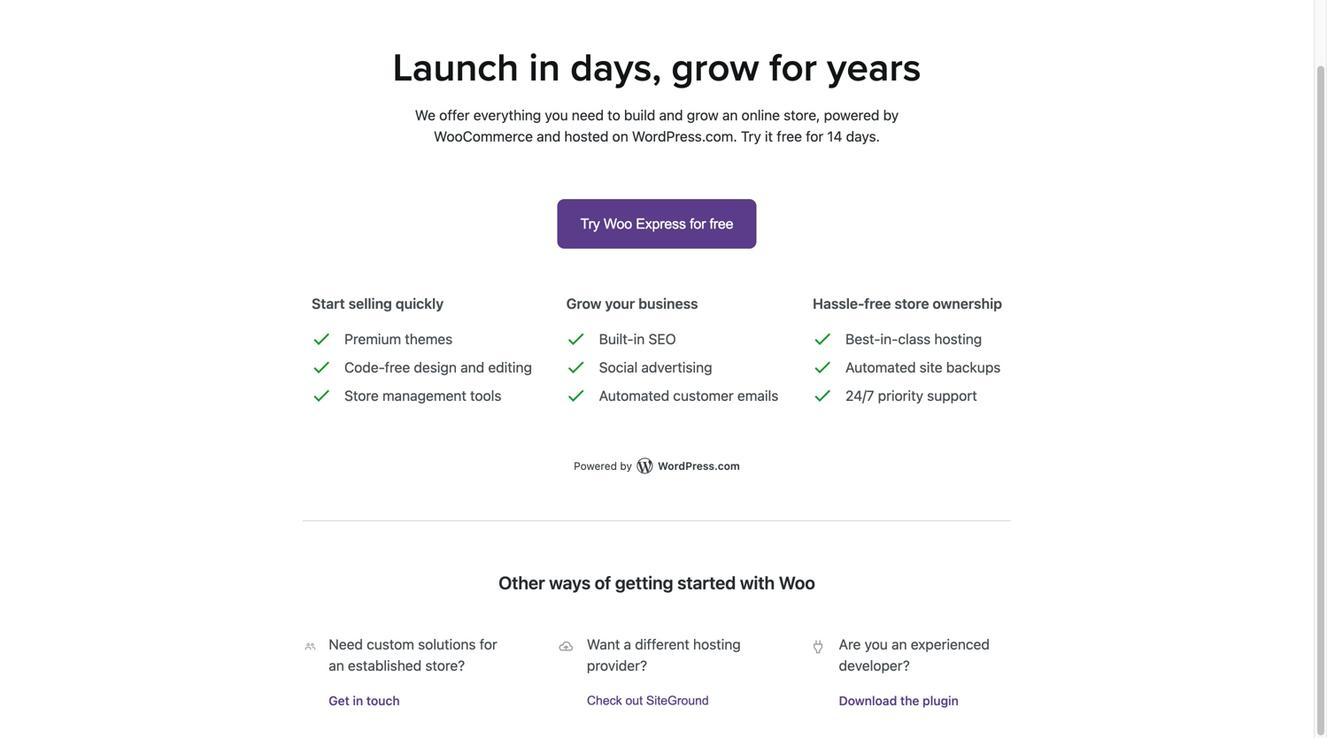 Task type: describe. For each thing, give the bounding box(es) containing it.
get
[[329, 694, 350, 709]]

express
[[636, 216, 686, 232]]

free left store
[[865, 295, 892, 312]]

hosted
[[565, 128, 609, 145]]

best-
[[846, 331, 881, 348]]

try woo express for free
[[581, 216, 734, 232]]

get in touch
[[329, 694, 400, 709]]

a
[[624, 637, 632, 653]]

download the plugin link
[[839, 691, 1012, 712]]

start
[[312, 295, 345, 312]]

wordpress.com link
[[658, 460, 740, 473]]

automated customer emails
[[599, 388, 779, 404]]

start selling quickly
[[312, 295, 444, 312]]

touch
[[367, 694, 400, 709]]

in for get
[[353, 694, 363, 709]]

business
[[639, 295, 699, 312]]

need custom solutions for an established store?
[[329, 637, 498, 675]]

site
[[920, 359, 943, 376]]

with
[[740, 573, 775, 594]]

everything
[[474, 107, 541, 124]]

code-
[[345, 359, 385, 376]]

powered
[[574, 460, 617, 473]]

ownership
[[933, 295, 1003, 312]]

different
[[635, 637, 690, 653]]

you inside are you an experienced developer?
[[865, 637, 888, 653]]

to
[[608, 107, 621, 124]]

for up store,
[[770, 45, 818, 92]]

launch
[[393, 45, 519, 92]]

0 horizontal spatial by
[[620, 460, 633, 473]]

powered by
[[574, 460, 633, 473]]

grow inside 'we offer everything you need to build and grow an online store, powered by woocommerce and hosted on wordpress.com. try it free for 14 days.'
[[687, 107, 719, 124]]

try inside 'we offer everything you need to build and grow an online store, powered by woocommerce and hosted on wordpress.com. try it free for 14 days.'
[[741, 128, 762, 145]]

wordpress.com.
[[632, 128, 738, 145]]

emails
[[738, 388, 779, 404]]

24/7
[[846, 388, 875, 404]]

custom
[[367, 637, 415, 653]]

automated for automated site backups
[[846, 359, 916, 376]]

launch in days, grow for years
[[393, 45, 922, 92]]

24/7 priority support
[[846, 388, 978, 404]]

social
[[599, 359, 638, 376]]

by inside 'we offer everything you need to build and grow an online store, powered by woocommerce and hosted on wordpress.com. try it free for 14 days.'
[[884, 107, 899, 124]]

management
[[383, 388, 467, 404]]

days,
[[571, 45, 662, 92]]

try woo express for free button
[[558, 199, 757, 249]]

started
[[678, 573, 736, 594]]

build
[[624, 107, 656, 124]]

support
[[928, 388, 978, 404]]

store,
[[784, 107, 821, 124]]

hosting for want a different hosting provider?
[[694, 637, 741, 653]]

it
[[765, 128, 773, 145]]

free down premium themes
[[385, 359, 410, 376]]

store
[[345, 388, 379, 404]]

priority
[[879, 388, 924, 404]]

try inside try woo express for free button
[[581, 216, 600, 232]]

other ways of getting started with woo
[[499, 573, 816, 594]]

store
[[895, 295, 930, 312]]

you inside 'we offer everything you need to build and grow an online store, powered by woocommerce and hosted on wordpress.com. try it free for 14 days.'
[[545, 107, 568, 124]]

online
[[742, 107, 780, 124]]

grow
[[567, 295, 602, 312]]

are you an experienced developer?
[[839, 637, 990, 675]]

automated site backups
[[846, 359, 1001, 376]]

quickly
[[396, 295, 444, 312]]

hassle-free store ownership
[[813, 295, 1003, 312]]

premium themes
[[345, 331, 453, 348]]

established
[[348, 658, 422, 675]]

in-
[[881, 331, 899, 348]]

check out siteground
[[587, 695, 709, 708]]

developer?
[[839, 658, 910, 675]]

woo inside button
[[604, 216, 633, 232]]

for inside 'we offer everything you need to build and grow an online store, powered by woocommerce and hosted on wordpress.com. try it free for 14 days.'
[[806, 128, 824, 145]]

for inside button
[[690, 216, 706, 232]]

woocommerce
[[434, 128, 533, 145]]

days.
[[847, 128, 881, 145]]



Task type: vqa. For each thing, say whether or not it's contained in the screenshot.
grow in We Offer Everything You Need To Build And Grow An Online Store, Powered By Woocommerce And Hosted On Wordpress.Com. Try It Free For 14 Days.
yes



Task type: locate. For each thing, give the bounding box(es) containing it.
an down need
[[329, 658, 344, 675]]

1 vertical spatial woo
[[779, 573, 816, 594]]

1 horizontal spatial and
[[537, 128, 561, 145]]

an
[[723, 107, 738, 124], [892, 637, 908, 653], [329, 658, 344, 675]]

in for launch
[[529, 45, 561, 92]]

class
[[899, 331, 931, 348]]

best-in-class hosting
[[846, 331, 983, 348]]

code-free design and editing
[[345, 359, 532, 376]]

grow up online
[[672, 45, 760, 92]]

automated
[[846, 359, 916, 376], [599, 388, 670, 404]]

1 horizontal spatial try
[[741, 128, 762, 145]]

1 vertical spatial an
[[892, 637, 908, 653]]

want a different hosting provider?
[[587, 637, 741, 675]]

1 horizontal spatial woo
[[779, 573, 816, 594]]

backups
[[947, 359, 1001, 376]]

0 horizontal spatial automated
[[599, 388, 670, 404]]

siteground
[[647, 695, 709, 708]]

0 vertical spatial hosting
[[935, 331, 983, 348]]

powered
[[824, 107, 880, 124]]

in left seo
[[634, 331, 645, 348]]

free right express
[[710, 216, 734, 232]]

hosting right different
[[694, 637, 741, 653]]

automated down in-
[[846, 359, 916, 376]]

2 vertical spatial and
[[461, 359, 485, 376]]

hosting
[[935, 331, 983, 348], [694, 637, 741, 653]]

themes
[[405, 331, 453, 348]]

1 vertical spatial and
[[537, 128, 561, 145]]

14
[[828, 128, 843, 145]]

hassle-
[[813, 295, 865, 312]]

and up wordpress.com.
[[660, 107, 684, 124]]

and up tools
[[461, 359, 485, 376]]

an left online
[[723, 107, 738, 124]]

in
[[529, 45, 561, 92], [634, 331, 645, 348], [353, 694, 363, 709]]

wordpress.com
[[658, 460, 740, 473]]

store management tools
[[345, 388, 502, 404]]

editing
[[488, 359, 532, 376]]

for right "solutions"
[[480, 637, 498, 653]]

2 horizontal spatial and
[[660, 107, 684, 124]]

automated for automated customer emails
[[599, 388, 670, 404]]

check
[[587, 695, 622, 708]]

an inside 'we offer everything you need to build and grow an online store, powered by woocommerce and hosted on wordpress.com. try it free for 14 days.'
[[723, 107, 738, 124]]

we offer everything you need to build and grow an online store, powered by woocommerce and hosted on wordpress.com. try it free for 14 days.
[[415, 107, 899, 145]]

premium
[[345, 331, 401, 348]]

an inside need custom solutions for an established store?
[[329, 658, 344, 675]]

provider?
[[587, 658, 648, 675]]

download the plugin
[[839, 694, 959, 709]]

getting
[[616, 573, 674, 594]]

0 horizontal spatial hosting
[[694, 637, 741, 653]]

grow
[[672, 45, 760, 92], [687, 107, 719, 124]]

1 horizontal spatial in
[[529, 45, 561, 92]]

you up developer?
[[865, 637, 888, 653]]

want
[[587, 637, 620, 653]]

need
[[572, 107, 604, 124]]

tools
[[470, 388, 502, 404]]

on
[[613, 128, 629, 145]]

1 vertical spatial grow
[[687, 107, 719, 124]]

and
[[660, 107, 684, 124], [537, 128, 561, 145], [461, 359, 485, 376]]

free
[[777, 128, 803, 145], [710, 216, 734, 232], [865, 295, 892, 312], [385, 359, 410, 376]]

for left 14
[[806, 128, 824, 145]]

0 vertical spatial woo
[[604, 216, 633, 232]]

woo
[[604, 216, 633, 232], [779, 573, 816, 594]]

0 horizontal spatial and
[[461, 359, 485, 376]]

1 horizontal spatial hosting
[[935, 331, 983, 348]]

we
[[415, 107, 436, 124]]

1 vertical spatial by
[[620, 460, 633, 473]]

free inside button
[[710, 216, 734, 232]]

selling
[[349, 295, 392, 312]]

0 vertical spatial in
[[529, 45, 561, 92]]

need
[[329, 637, 363, 653]]

2 horizontal spatial an
[[892, 637, 908, 653]]

2 vertical spatial in
[[353, 694, 363, 709]]

for
[[770, 45, 818, 92], [806, 128, 824, 145], [690, 216, 706, 232], [480, 637, 498, 653]]

solutions
[[418, 637, 476, 653]]

0 vertical spatial you
[[545, 107, 568, 124]]

experienced
[[911, 637, 990, 653]]

0 horizontal spatial woo
[[604, 216, 633, 232]]

for inside need custom solutions for an established store?
[[480, 637, 498, 653]]

0 horizontal spatial an
[[329, 658, 344, 675]]

0 vertical spatial grow
[[672, 45, 760, 92]]

1 vertical spatial automated
[[599, 388, 670, 404]]

in up everything
[[529, 45, 561, 92]]

download
[[839, 694, 898, 709]]

ways
[[549, 573, 591, 594]]

in right 'get'
[[353, 694, 363, 709]]

1 vertical spatial you
[[865, 637, 888, 653]]

0 horizontal spatial try
[[581, 216, 600, 232]]

get in touch link
[[329, 691, 506, 712]]

hosting up 'backups'
[[935, 331, 983, 348]]

1 horizontal spatial automated
[[846, 359, 916, 376]]

out
[[626, 695, 643, 708]]

store?
[[426, 658, 465, 675]]

of
[[595, 573, 612, 594]]

offer
[[440, 107, 470, 124]]

0 vertical spatial try
[[741, 128, 762, 145]]

1 vertical spatial in
[[634, 331, 645, 348]]

are
[[839, 637, 861, 653]]

0 vertical spatial and
[[660, 107, 684, 124]]

2 vertical spatial an
[[329, 658, 344, 675]]

free right it
[[777, 128, 803, 145]]

seo
[[649, 331, 677, 348]]

free inside 'we offer everything you need to build and grow an online store, powered by woocommerce and hosted on wordpress.com. try it free for 14 days.'
[[777, 128, 803, 145]]

your
[[605, 295, 635, 312]]

0 vertical spatial automated
[[846, 359, 916, 376]]

0 vertical spatial an
[[723, 107, 738, 124]]

try left it
[[741, 128, 762, 145]]

you left need
[[545, 107, 568, 124]]

the
[[901, 694, 920, 709]]

0 horizontal spatial you
[[545, 107, 568, 124]]

customer
[[674, 388, 734, 404]]

social advertising
[[599, 359, 713, 376]]

by
[[884, 107, 899, 124], [620, 460, 633, 473]]

1 horizontal spatial an
[[723, 107, 738, 124]]

grow your business
[[567, 295, 699, 312]]

for right express
[[690, 216, 706, 232]]

woo left express
[[604, 216, 633, 232]]

check out siteground button
[[587, 691, 759, 712]]

woo right with
[[779, 573, 816, 594]]

other
[[499, 573, 545, 594]]

1 vertical spatial hosting
[[694, 637, 741, 653]]

an up developer?
[[892, 637, 908, 653]]

0 horizontal spatial in
[[353, 694, 363, 709]]

1 horizontal spatial you
[[865, 637, 888, 653]]

try
[[741, 128, 762, 145], [581, 216, 600, 232]]

2 horizontal spatial in
[[634, 331, 645, 348]]

hosting inside want a different hosting provider?
[[694, 637, 741, 653]]

years
[[828, 45, 922, 92]]

plugin
[[923, 694, 959, 709]]

hosting for best-in-class hosting
[[935, 331, 983, 348]]

try left express
[[581, 216, 600, 232]]

0 vertical spatial by
[[884, 107, 899, 124]]

1 horizontal spatial by
[[884, 107, 899, 124]]

an inside are you an experienced developer?
[[892, 637, 908, 653]]

built-in seo
[[599, 331, 677, 348]]

1 vertical spatial try
[[581, 216, 600, 232]]

in for built-
[[634, 331, 645, 348]]

grow up wordpress.com.
[[687, 107, 719, 124]]

and left the hosted
[[537, 128, 561, 145]]

advertising
[[642, 359, 713, 376]]

automated down the "social"
[[599, 388, 670, 404]]

design
[[414, 359, 457, 376]]



